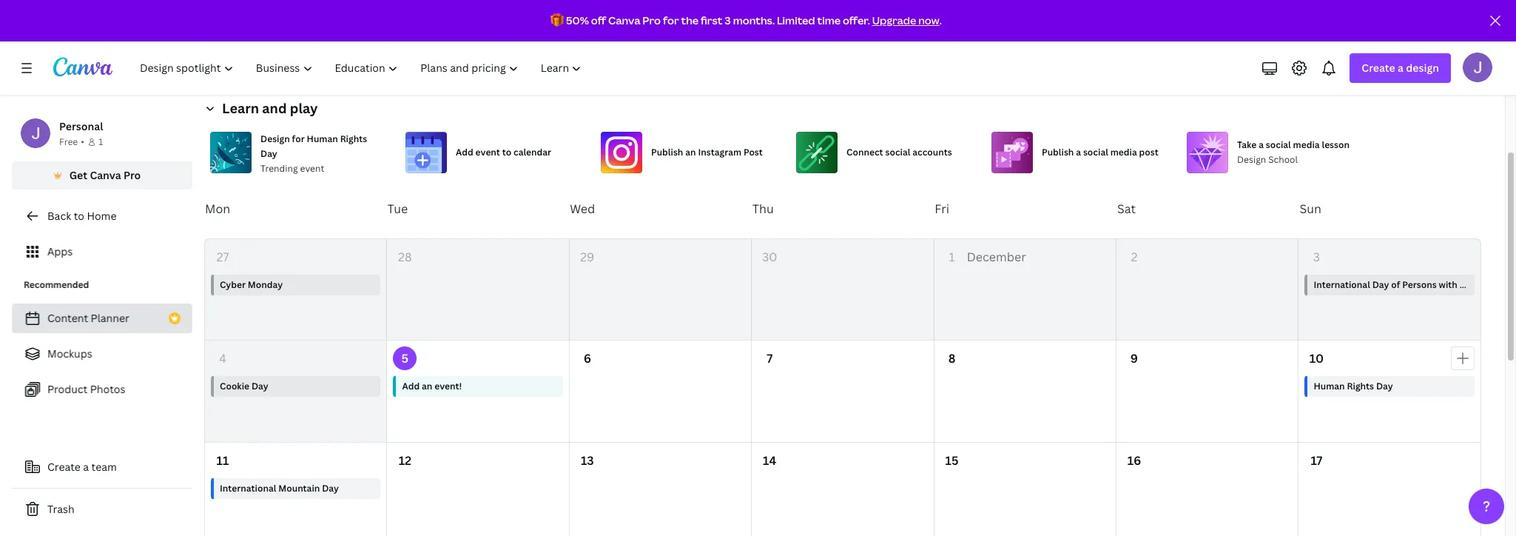 Task type: describe. For each thing, give the bounding box(es) containing it.
design inside 'design for human rights day trending event'
[[261, 133, 290, 145]]

a for create a design
[[1399, 61, 1404, 75]]

team
[[91, 460, 117, 474]]

create for create a design
[[1363, 61, 1396, 75]]

personal
[[59, 119, 103, 133]]

accounts
[[913, 146, 953, 158]]

sat
[[1118, 201, 1136, 217]]

create a team
[[47, 460, 117, 474]]

sun
[[1300, 201, 1322, 217]]

december
[[967, 249, 1027, 265]]

planner
[[91, 311, 129, 325]]

human inside 'design for human rights day trending event'
[[307, 133, 338, 145]]

day inside december "row"
[[1373, 278, 1390, 291]]

cyber
[[220, 278, 246, 291]]

add event to calendar
[[456, 146, 552, 158]]

0 horizontal spatial social
[[886, 146, 911, 158]]

publish for publish an instagram post
[[652, 146, 684, 158]]

0 vertical spatial to
[[502, 146, 512, 158]]

recommended
[[24, 278, 89, 291]]

trash
[[47, 502, 74, 516]]

the
[[681, 13, 699, 27]]

content planner
[[47, 311, 129, 325]]

a for publish a social media post
[[1077, 146, 1082, 158]]

play
[[290, 99, 318, 117]]

canva inside button
[[90, 168, 121, 182]]

content planner link
[[12, 304, 192, 333]]

lesson
[[1323, 138, 1350, 151]]

wed
[[570, 201, 595, 217]]

event!
[[435, 380, 462, 393]]

•
[[81, 135, 84, 148]]

mon
[[205, 201, 230, 217]]

create a team button
[[12, 452, 192, 482]]

0 vertical spatial pro
[[643, 13, 661, 27]]

an for publish
[[686, 146, 696, 158]]

add an event! button
[[393, 376, 563, 397]]

learn and play
[[222, 99, 318, 117]]

sunday column header
[[1300, 179, 1482, 238]]

thursday column header
[[752, 179, 935, 238]]

upgrade
[[873, 13, 917, 27]]

learn and play button
[[198, 93, 1482, 126]]

pro inside button
[[124, 168, 141, 182]]

offer.
[[843, 13, 871, 27]]

to inside "link"
[[74, 209, 84, 223]]

create for create a team
[[47, 460, 81, 474]]

day inside row
[[322, 482, 339, 494]]

back to home link
[[12, 201, 192, 231]]

mountain
[[279, 482, 320, 494]]

get canva pro
[[69, 168, 141, 182]]

of
[[1392, 278, 1401, 291]]

connect social accounts
[[847, 146, 953, 158]]

day inside 'design for human rights day trending event'
[[261, 147, 277, 160]]

event inside 'design for human rights day trending event'
[[300, 162, 325, 175]]

trash link
[[12, 495, 192, 524]]

international for international day of persons with disabilities
[[1314, 278, 1371, 291]]

add an event!
[[402, 380, 462, 393]]

tuesday column header
[[387, 179, 569, 238]]

mockups link
[[12, 339, 192, 369]]

international for international mountain day
[[220, 482, 276, 494]]

0 vertical spatial canva
[[609, 13, 641, 27]]

list containing content planner
[[12, 304, 192, 404]]

publish an instagram post
[[652, 146, 763, 158]]

50%
[[566, 13, 589, 27]]

monday
[[248, 278, 283, 291]]

cookie day button
[[211, 376, 381, 397]]

human rights day
[[1314, 380, 1394, 393]]

1
[[98, 135, 103, 148]]

friday column header
[[935, 179, 1117, 238]]

cyber monday button
[[211, 275, 381, 295]]

disabilities
[[1461, 278, 1509, 291]]

months.
[[733, 13, 775, 27]]

time
[[818, 13, 841, 27]]

top level navigation element
[[130, 53, 595, 83]]

thu
[[753, 201, 774, 217]]

international day of persons with disabilities
[[1314, 278, 1509, 291]]

connect
[[847, 146, 884, 158]]

saturday column header
[[1117, 179, 1300, 238]]

social for publish
[[1084, 146, 1109, 158]]

december row
[[205, 239, 1509, 341]]

content
[[47, 311, 88, 325]]

cookie
[[220, 380, 250, 393]]

an for add
[[422, 380, 433, 393]]

product photos
[[47, 382, 125, 396]]



Task type: locate. For each thing, give the bounding box(es) containing it.
1 horizontal spatial to
[[502, 146, 512, 158]]

international inside row
[[220, 482, 276, 494]]

cookie day
[[220, 380, 269, 393]]

to
[[502, 146, 512, 158], [74, 209, 84, 223]]

cyber monday
[[220, 278, 283, 291]]

media left post
[[1111, 146, 1138, 158]]

publish left instagram
[[652, 146, 684, 158]]

create inside "dropdown button"
[[1363, 61, 1396, 75]]

wednesday column header
[[569, 179, 752, 238]]

get
[[69, 168, 87, 182]]

1 vertical spatial add
[[402, 380, 420, 393]]

free
[[59, 135, 78, 148]]

design down take
[[1238, 153, 1267, 166]]

free •
[[59, 135, 84, 148]]

a for take a social media lesson design school
[[1259, 138, 1264, 151]]

media
[[1294, 138, 1321, 151], [1111, 146, 1138, 158]]

1 vertical spatial row
[[205, 341, 1481, 442]]

1 horizontal spatial an
[[686, 146, 696, 158]]

school
[[1269, 153, 1299, 166]]

1 horizontal spatial human
[[1314, 380, 1346, 393]]

🎁
[[551, 13, 564, 27]]

jacob simon image
[[1464, 53, 1493, 82]]

create left team
[[47, 460, 81, 474]]

limited
[[777, 13, 816, 27]]

1 horizontal spatial rights
[[1348, 380, 1375, 393]]

1 vertical spatial human
[[1314, 380, 1346, 393]]

.
[[940, 13, 942, 27]]

persons
[[1403, 278, 1438, 291]]

apps link
[[12, 237, 192, 267]]

0 horizontal spatial international
[[220, 482, 276, 494]]

social for take
[[1267, 138, 1292, 151]]

1 horizontal spatial pro
[[643, 13, 661, 27]]

an
[[686, 146, 696, 158], [422, 380, 433, 393]]

0 horizontal spatial for
[[292, 133, 305, 145]]

🎁 50% off canva pro for the first 3 months. limited time offer. upgrade now .
[[551, 13, 942, 27]]

0 horizontal spatial pro
[[124, 168, 141, 182]]

product photos link
[[12, 375, 192, 404]]

1 vertical spatial create
[[47, 460, 81, 474]]

for down the play
[[292, 133, 305, 145]]

1 horizontal spatial event
[[476, 146, 500, 158]]

row containing cookie day
[[205, 341, 1481, 442]]

social right connect at the top right of page
[[886, 146, 911, 158]]

for left the
[[663, 13, 679, 27]]

international left mountain on the left bottom
[[220, 482, 276, 494]]

1 horizontal spatial canva
[[609, 13, 641, 27]]

row
[[204, 179, 1482, 238], [205, 341, 1481, 442]]

0 horizontal spatial create
[[47, 460, 81, 474]]

fri
[[935, 201, 950, 217]]

a inside "take a social media lesson design school"
[[1259, 138, 1264, 151]]

0 horizontal spatial an
[[422, 380, 433, 393]]

and
[[262, 99, 287, 117]]

a left team
[[83, 460, 89, 474]]

now
[[919, 13, 940, 27]]

pro up back to home "link"
[[124, 168, 141, 182]]

a left post
[[1077, 146, 1082, 158]]

0 vertical spatial an
[[686, 146, 696, 158]]

media for lesson
[[1294, 138, 1321, 151]]

international
[[1314, 278, 1371, 291], [220, 482, 276, 494]]

row containing mon
[[204, 179, 1482, 238]]

1 horizontal spatial publish
[[1042, 146, 1075, 158]]

create a design button
[[1351, 53, 1452, 83]]

add for add an event!
[[402, 380, 420, 393]]

1 horizontal spatial media
[[1294, 138, 1321, 151]]

1 vertical spatial international
[[220, 482, 276, 494]]

add left event!
[[402, 380, 420, 393]]

event
[[476, 146, 500, 158], [300, 162, 325, 175]]

publish up friday column header
[[1042, 146, 1075, 158]]

human
[[307, 133, 338, 145], [1314, 380, 1346, 393]]

1 horizontal spatial social
[[1084, 146, 1109, 158]]

media inside "take a social media lesson design school"
[[1294, 138, 1321, 151]]

1 vertical spatial event
[[300, 162, 325, 175]]

0 vertical spatial create
[[1363, 61, 1396, 75]]

1 vertical spatial rights
[[1348, 380, 1375, 393]]

international mountain day
[[220, 482, 339, 494]]

1 vertical spatial canva
[[90, 168, 121, 182]]

for
[[663, 13, 679, 27], [292, 133, 305, 145]]

0 horizontal spatial event
[[300, 162, 325, 175]]

upgrade now button
[[873, 13, 940, 27]]

social left post
[[1084, 146, 1109, 158]]

instagram
[[698, 146, 742, 158]]

create inside button
[[47, 460, 81, 474]]

human rights day button
[[1306, 376, 1475, 397]]

publish for publish a social media post
[[1042, 146, 1075, 158]]

a inside button
[[83, 460, 89, 474]]

pro
[[643, 13, 661, 27], [124, 168, 141, 182]]

social up 'school'
[[1267, 138, 1292, 151]]

event left the calendar
[[476, 146, 500, 158]]

an left instagram
[[686, 146, 696, 158]]

0 vertical spatial event
[[476, 146, 500, 158]]

1 horizontal spatial for
[[663, 13, 679, 27]]

apps
[[47, 244, 73, 258]]

list
[[12, 304, 192, 404]]

for inside 'design for human rights day trending event'
[[292, 133, 305, 145]]

back to home
[[47, 209, 117, 223]]

0 vertical spatial international
[[1314, 278, 1371, 291]]

0 horizontal spatial rights
[[340, 133, 367, 145]]

off
[[591, 13, 606, 27]]

design
[[261, 133, 290, 145], [1238, 153, 1267, 166]]

rights inside button
[[1348, 380, 1375, 393]]

day
[[261, 147, 277, 160], [1373, 278, 1390, 291], [252, 380, 269, 393], [1377, 380, 1394, 393], [322, 482, 339, 494]]

take
[[1238, 138, 1257, 151]]

pro left the
[[643, 13, 661, 27]]

2 publish from the left
[[1042, 146, 1075, 158]]

design for human rights day trending event
[[261, 133, 367, 175]]

back
[[47, 209, 71, 223]]

design
[[1407, 61, 1440, 75]]

international left of
[[1314, 278, 1371, 291]]

event right trending in the left of the page
[[300, 162, 325, 175]]

social inside "take a social media lesson design school"
[[1267, 138, 1292, 151]]

canva
[[609, 13, 641, 27], [90, 168, 121, 182]]

a left 'design' on the right top of page
[[1399, 61, 1404, 75]]

get canva pro button
[[12, 161, 192, 190]]

a right take
[[1259, 138, 1264, 151]]

1 horizontal spatial design
[[1238, 153, 1267, 166]]

0 vertical spatial row
[[204, 179, 1482, 238]]

1 vertical spatial design
[[1238, 153, 1267, 166]]

design up trending in the left of the page
[[261, 133, 290, 145]]

0 horizontal spatial canva
[[90, 168, 121, 182]]

1 vertical spatial pro
[[124, 168, 141, 182]]

mockups
[[47, 346, 92, 361]]

3
[[725, 13, 731, 27]]

0 vertical spatial add
[[456, 146, 474, 158]]

add
[[456, 146, 474, 158], [402, 380, 420, 393]]

international inside december "row"
[[1314, 278, 1371, 291]]

international mountain day row
[[205, 442, 1481, 536]]

first
[[701, 13, 723, 27]]

post
[[744, 146, 763, 158]]

social
[[1267, 138, 1292, 151], [886, 146, 911, 158], [1084, 146, 1109, 158]]

with
[[1440, 278, 1458, 291]]

2 horizontal spatial social
[[1267, 138, 1292, 151]]

tue
[[388, 201, 408, 217]]

media for post
[[1111, 146, 1138, 158]]

an inside button
[[422, 380, 433, 393]]

photos
[[90, 382, 125, 396]]

add for add event to calendar
[[456, 146, 474, 158]]

1 vertical spatial for
[[292, 133, 305, 145]]

create a design
[[1363, 61, 1440, 75]]

add up tuesday column header
[[456, 146, 474, 158]]

1 horizontal spatial create
[[1363, 61, 1396, 75]]

an left event!
[[422, 380, 433, 393]]

add inside button
[[402, 380, 420, 393]]

1 publish from the left
[[652, 146, 684, 158]]

1 vertical spatial an
[[422, 380, 433, 393]]

international day of persons with disabilities button
[[1306, 275, 1509, 295]]

0 horizontal spatial publish
[[652, 146, 684, 158]]

1 horizontal spatial add
[[456, 146, 474, 158]]

publish
[[652, 146, 684, 158], [1042, 146, 1075, 158]]

design inside "take a social media lesson design school"
[[1238, 153, 1267, 166]]

0 vertical spatial design
[[261, 133, 290, 145]]

calendar
[[514, 146, 552, 158]]

rights
[[340, 133, 367, 145], [1348, 380, 1375, 393]]

post
[[1140, 146, 1159, 158]]

human inside button
[[1314, 380, 1346, 393]]

1 horizontal spatial international
[[1314, 278, 1371, 291]]

canva right the off
[[609, 13, 641, 27]]

to left the calendar
[[502, 146, 512, 158]]

0 horizontal spatial add
[[402, 380, 420, 393]]

take a social media lesson design school
[[1238, 138, 1350, 166]]

0 horizontal spatial media
[[1111, 146, 1138, 158]]

rights inside 'design for human rights day trending event'
[[340, 133, 367, 145]]

product
[[47, 382, 88, 396]]

publish a social media post
[[1042, 146, 1159, 158]]

monday column header
[[204, 179, 387, 238]]

international mountain day button
[[211, 478, 381, 499]]

a inside "dropdown button"
[[1399, 61, 1404, 75]]

a
[[1399, 61, 1404, 75], [1259, 138, 1264, 151], [1077, 146, 1082, 158], [83, 460, 89, 474]]

home
[[87, 209, 117, 223]]

a for create a team
[[83, 460, 89, 474]]

learn
[[222, 99, 259, 117]]

trending
[[261, 162, 298, 175]]

to right back
[[74, 209, 84, 223]]

canva right get
[[90, 168, 121, 182]]

0 vertical spatial for
[[663, 13, 679, 27]]

1 vertical spatial to
[[74, 209, 84, 223]]

0 horizontal spatial design
[[261, 133, 290, 145]]

0 horizontal spatial to
[[74, 209, 84, 223]]

0 vertical spatial human
[[307, 133, 338, 145]]

0 horizontal spatial human
[[307, 133, 338, 145]]

media up 'school'
[[1294, 138, 1321, 151]]

create left 'design' on the right top of page
[[1363, 61, 1396, 75]]

0 vertical spatial rights
[[340, 133, 367, 145]]



